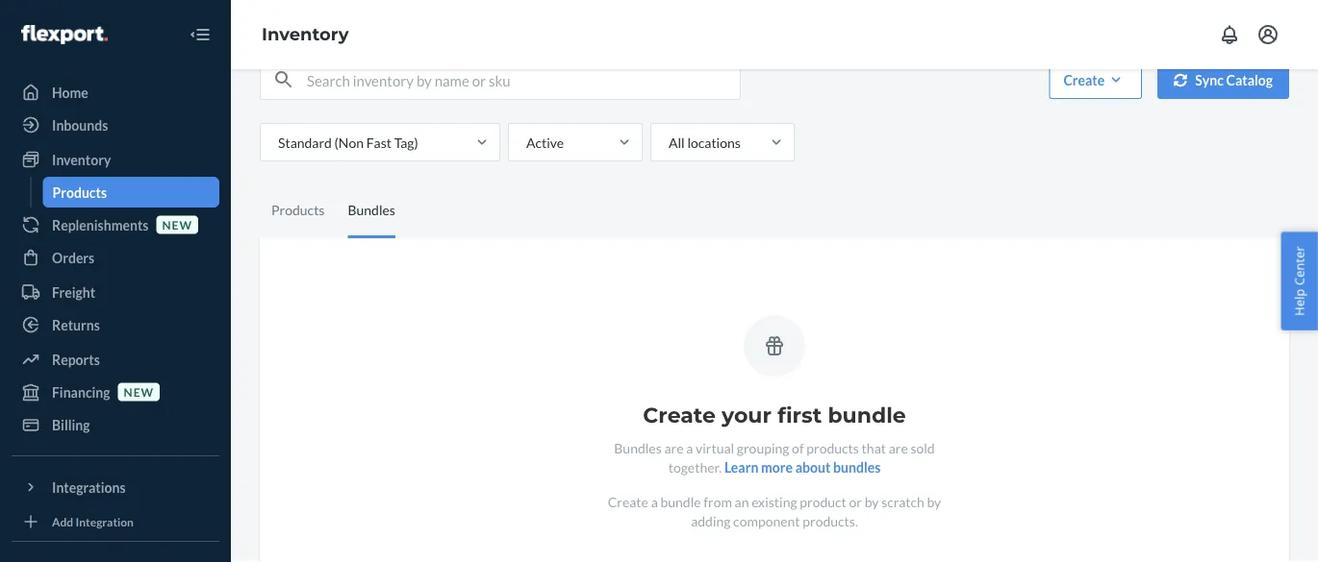 Task type: describe. For each thing, give the bounding box(es) containing it.
sync
[[1195, 72, 1224, 88]]

integration
[[76, 515, 134, 529]]

that
[[862, 440, 886, 457]]

1 vertical spatial inventory link
[[12, 144, 219, 175]]

create button
[[1049, 61, 1142, 99]]

your
[[722, 403, 772, 429]]

scratch
[[881, 494, 924, 510]]

new for financing
[[124, 385, 154, 399]]

billing
[[52, 417, 90, 433]]

1 horizontal spatial bundle
[[828, 403, 906, 429]]

sync alt image
[[1174, 73, 1187, 87]]

0 horizontal spatial products
[[52, 184, 107, 201]]

first
[[778, 403, 822, 429]]

bundles for bundles are a virtual grouping of products that are sold together.
[[614, 440, 662, 457]]

returns
[[52, 317, 100, 333]]

billing link
[[12, 410, 219, 441]]

product
[[800, 494, 846, 510]]

catalog
[[1226, 72, 1273, 88]]

financing
[[52, 384, 110, 401]]

0 vertical spatial inventory link
[[262, 24, 349, 45]]

reports
[[52, 352, 100, 368]]

inbounds link
[[12, 110, 219, 140]]

all locations
[[669, 134, 741, 151]]

products link
[[43, 177, 219, 208]]

sync catalog
[[1195, 72, 1273, 88]]

an
[[735, 494, 749, 510]]

or
[[849, 494, 862, 510]]

all
[[669, 134, 685, 151]]

standard
[[278, 134, 332, 151]]

bundles are a virtual grouping of products that are sold together.
[[614, 440, 935, 476]]

adding
[[691, 513, 731, 530]]

inbounds
[[52, 117, 108, 133]]

tag)
[[394, 134, 418, 151]]

orders
[[52, 250, 94, 266]]

1 are from the left
[[664, 440, 684, 457]]

create your first bundle
[[643, 403, 906, 429]]

create a bundle from an existing product or by scratch by adding component products.
[[608, 494, 941, 530]]

Search inventory by name or sku text field
[[307, 61, 740, 99]]

add
[[52, 515, 73, 529]]

about
[[795, 459, 831, 476]]

bundles for bundles
[[348, 202, 395, 218]]

together.
[[668, 459, 722, 476]]

freight link
[[12, 277, 219, 308]]

help
[[1291, 289, 1308, 316]]

add integration
[[52, 515, 134, 529]]

center
[[1291, 246, 1308, 286]]

existing
[[752, 494, 797, 510]]



Task type: vqa. For each thing, say whether or not it's contained in the screenshot.
$9.29
no



Task type: locate. For each thing, give the bounding box(es) containing it.
0 horizontal spatial new
[[124, 385, 154, 399]]

integrations
[[52, 480, 126, 496]]

bundle inside create a bundle from an existing product or by scratch by adding component products.
[[660, 494, 701, 510]]

are
[[664, 440, 684, 457], [889, 440, 908, 457]]

sold
[[911, 440, 935, 457]]

active
[[526, 134, 564, 151]]

reports link
[[12, 344, 219, 375]]

create for create your first bundle
[[643, 403, 716, 429]]

2 are from the left
[[889, 440, 908, 457]]

bundles left virtual
[[614, 440, 662, 457]]

help center button
[[1281, 232, 1318, 331]]

bundle up adding
[[660, 494, 701, 510]]

locations
[[687, 134, 741, 151]]

0 horizontal spatial a
[[651, 494, 658, 510]]

1 horizontal spatial by
[[927, 494, 941, 510]]

1 horizontal spatial inventory
[[262, 24, 349, 45]]

help center
[[1291, 246, 1308, 316]]

create for create
[[1064, 72, 1105, 88]]

open account menu image
[[1257, 23, 1280, 46]]

products up replenishments
[[52, 184, 107, 201]]

create inside button
[[1064, 72, 1105, 88]]

1 vertical spatial create
[[643, 403, 716, 429]]

1 horizontal spatial new
[[162, 218, 192, 232]]

open notifications image
[[1218, 23, 1241, 46]]

new for replenishments
[[162, 218, 192, 232]]

1 vertical spatial new
[[124, 385, 154, 399]]

a inside bundles are a virtual grouping of products that are sold together.
[[686, 440, 693, 457]]

bundles down fast
[[348, 202, 395, 218]]

are left sold
[[889, 440, 908, 457]]

home link
[[12, 77, 219, 108]]

products
[[807, 440, 859, 457]]

more
[[761, 459, 793, 476]]

learn
[[724, 459, 758, 476]]

add integration link
[[12, 511, 219, 534]]

0 vertical spatial new
[[162, 218, 192, 232]]

freight
[[52, 284, 95, 301]]

standard (non fast tag)
[[278, 134, 418, 151]]

1 horizontal spatial bundles
[[614, 440, 662, 457]]

0 horizontal spatial inventory link
[[12, 144, 219, 175]]

0 vertical spatial products
[[52, 184, 107, 201]]

0 horizontal spatial inventory
[[52, 152, 111, 168]]

home
[[52, 84, 88, 101]]

0 vertical spatial bundle
[[828, 403, 906, 429]]

a inside create a bundle from an existing product or by scratch by adding component products.
[[651, 494, 658, 510]]

bundles
[[348, 202, 395, 218], [614, 440, 662, 457]]

2 vertical spatial create
[[608, 494, 648, 510]]

integrations button
[[12, 472, 219, 503]]

1 horizontal spatial a
[[686, 440, 693, 457]]

orders link
[[12, 242, 219, 273]]

1 vertical spatial bundle
[[660, 494, 701, 510]]

learn more about bundles
[[724, 459, 881, 476]]

component
[[733, 513, 800, 530]]

products.
[[803, 513, 858, 530]]

flexport logo image
[[21, 25, 108, 44]]

create inside create a bundle from an existing product or by scratch by adding component products.
[[608, 494, 648, 510]]

0 vertical spatial a
[[686, 440, 693, 457]]

by
[[865, 494, 879, 510], [927, 494, 941, 510]]

1 by from the left
[[865, 494, 879, 510]]

new
[[162, 218, 192, 232], [124, 385, 154, 399]]

0 horizontal spatial bundles
[[348, 202, 395, 218]]

0 horizontal spatial bundle
[[660, 494, 701, 510]]

a
[[686, 440, 693, 457], [651, 494, 658, 510]]

products
[[52, 184, 107, 201], [271, 202, 325, 218]]

2 by from the left
[[927, 494, 941, 510]]

0 vertical spatial bundles
[[348, 202, 395, 218]]

bundle up that on the bottom
[[828, 403, 906, 429]]

inventory
[[262, 24, 349, 45], [52, 152, 111, 168]]

grouping
[[737, 440, 789, 457]]

inventory link
[[262, 24, 349, 45], [12, 144, 219, 175]]

create for create a bundle from an existing product or by scratch by adding component products.
[[608, 494, 648, 510]]

from
[[704, 494, 732, 510]]

1 vertical spatial a
[[651, 494, 658, 510]]

0 horizontal spatial by
[[865, 494, 879, 510]]

bundles inside bundles are a virtual grouping of products that are sold together.
[[614, 440, 662, 457]]

bundle
[[828, 403, 906, 429], [660, 494, 701, 510]]

of
[[792, 440, 804, 457]]

1 vertical spatial products
[[271, 202, 325, 218]]

fast
[[366, 134, 392, 151]]

create
[[1064, 72, 1105, 88], [643, 403, 716, 429], [608, 494, 648, 510]]

new down products link
[[162, 218, 192, 232]]

returns link
[[12, 310, 219, 341]]

by right scratch
[[927, 494, 941, 510]]

1 horizontal spatial inventory link
[[262, 24, 349, 45]]

0 vertical spatial create
[[1064, 72, 1105, 88]]

a left the 'from'
[[651, 494, 658, 510]]

products down 'standard'
[[271, 202, 325, 218]]

sync catalog button
[[1158, 61, 1289, 99]]

1 horizontal spatial are
[[889, 440, 908, 457]]

0 vertical spatial inventory
[[262, 24, 349, 45]]

new down "reports" link
[[124, 385, 154, 399]]

are up together.
[[664, 440, 684, 457]]

1 vertical spatial bundles
[[614, 440, 662, 457]]

learn more about bundles button
[[724, 458, 881, 477]]

replenishments
[[52, 217, 149, 233]]

a up together.
[[686, 440, 693, 457]]

bundles
[[833, 459, 881, 476]]

(non
[[334, 134, 364, 151]]

close navigation image
[[189, 23, 212, 46]]

1 horizontal spatial products
[[271, 202, 325, 218]]

0 horizontal spatial are
[[664, 440, 684, 457]]

by right or
[[865, 494, 879, 510]]

virtual
[[696, 440, 734, 457]]

1 vertical spatial inventory
[[52, 152, 111, 168]]



